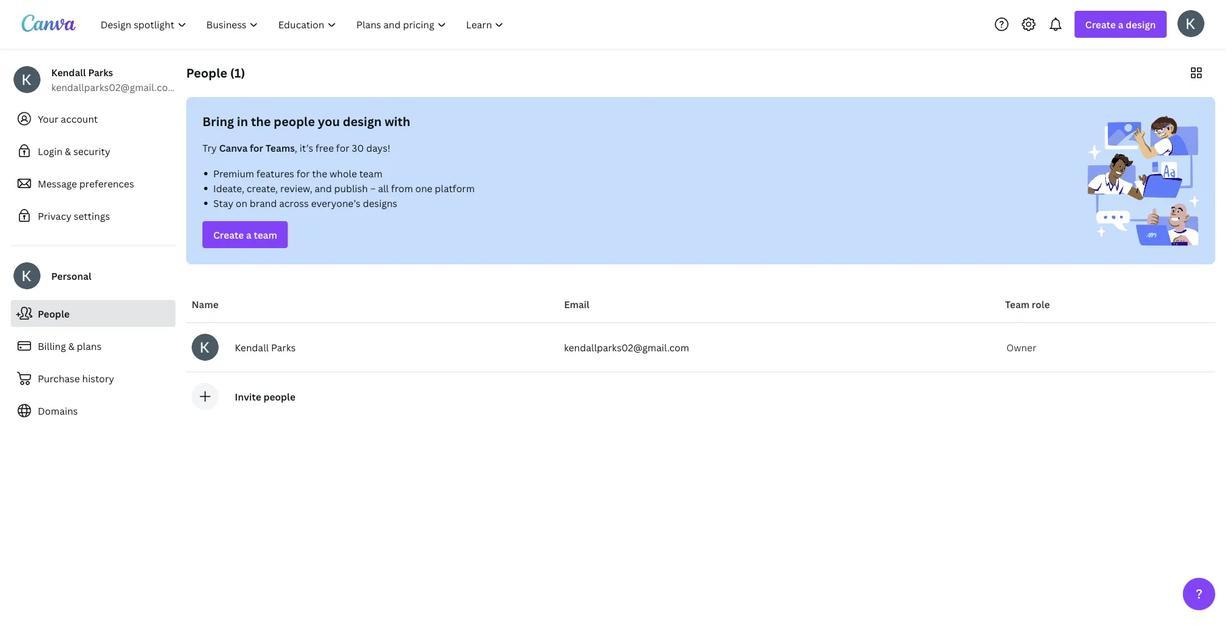 Task type: locate. For each thing, give the bounding box(es) containing it.
invite people button
[[235, 390, 295, 403]]

message preferences
[[38, 177, 134, 190]]

parks up your account link
[[88, 66, 113, 79]]

1 horizontal spatial a
[[1118, 18, 1124, 31]]

1 horizontal spatial for
[[297, 167, 310, 180]]

1 vertical spatial kendallparks02@gmail.com
[[564, 341, 689, 354]]

billing
[[38, 340, 66, 353]]

0 horizontal spatial for
[[250, 141, 263, 154]]

security
[[73, 145, 110, 158]]

people link
[[11, 300, 175, 327]]

login & security
[[38, 145, 110, 158]]

1 horizontal spatial people
[[186, 64, 227, 81]]

1 vertical spatial a
[[246, 228, 251, 241]]

& for login
[[65, 145, 71, 158]]

kendall inside kendall parks kendallparks02@gmail.com
[[51, 66, 86, 79]]

0 vertical spatial create
[[1086, 18, 1116, 31]]

&
[[65, 145, 71, 158], [68, 340, 75, 353]]

design left kendall parks image
[[1126, 18, 1156, 31]]

create inside create a team button
[[213, 228, 244, 241]]

parks inside kendall parks button
[[271, 341, 296, 354]]

all
[[378, 182, 389, 195]]

1 horizontal spatial team
[[359, 167, 383, 180]]

the inside premium features for the whole team ideate, create, review, and publish – all from one platform stay on brand across everyone's designs
[[312, 167, 327, 180]]

1 horizontal spatial create
[[1086, 18, 1116, 31]]

& left the plans
[[68, 340, 75, 353]]

people up ,
[[274, 113, 315, 130]]

1 vertical spatial kendall
[[235, 341, 269, 354]]

1 horizontal spatial design
[[1126, 18, 1156, 31]]

1 vertical spatial the
[[312, 167, 327, 180]]

0 horizontal spatial people
[[38, 307, 70, 320]]

message
[[38, 177, 77, 190]]

a inside create a team button
[[246, 228, 251, 241]]

a inside create a design dropdown button
[[1118, 18, 1124, 31]]

team inside button
[[254, 228, 277, 241]]

0 horizontal spatial kendall
[[51, 66, 86, 79]]

0 vertical spatial people
[[186, 64, 227, 81]]

the
[[251, 113, 271, 130], [312, 167, 327, 180]]

stay
[[213, 197, 233, 210]]

across
[[279, 197, 309, 210]]

0 vertical spatial kendall
[[51, 66, 86, 79]]

1 vertical spatial people
[[38, 307, 70, 320]]

1 horizontal spatial the
[[312, 167, 327, 180]]

kendallparks02@gmail.com down email
[[564, 341, 689, 354]]

team up –
[[359, 167, 383, 180]]

platform
[[435, 182, 475, 195]]

1 horizontal spatial parks
[[271, 341, 296, 354]]

purchase history link
[[11, 365, 175, 392]]

bring in the people you design with
[[202, 113, 410, 130]]

0 horizontal spatial parks
[[88, 66, 113, 79]]

team
[[359, 167, 383, 180], [254, 228, 277, 241]]

list
[[202, 166, 690, 211]]

for
[[250, 141, 263, 154], [336, 141, 350, 154], [297, 167, 310, 180]]

1 vertical spatial parks
[[271, 341, 296, 354]]

and
[[315, 182, 332, 195]]

0 vertical spatial the
[[251, 113, 271, 130]]

team down the "brand"
[[254, 228, 277, 241]]

team
[[1005, 298, 1030, 311]]

people left (1)
[[186, 64, 227, 81]]

people for people (1)
[[186, 64, 227, 81]]

0 horizontal spatial create
[[213, 228, 244, 241]]

a for team
[[246, 228, 251, 241]]

privacy settings link
[[11, 202, 175, 229]]

create inside create a design dropdown button
[[1086, 18, 1116, 31]]

owner button
[[1005, 334, 1043, 361]]

kendall inside button
[[235, 341, 269, 354]]

for left 30
[[336, 141, 350, 154]]

billing & plans
[[38, 340, 102, 353]]

0 vertical spatial design
[[1126, 18, 1156, 31]]

your account link
[[11, 105, 175, 132]]

kendall for kendall parks kendallparks02@gmail.com
[[51, 66, 86, 79]]

(1)
[[230, 64, 245, 81]]

parks for kendall parks kendallparks02@gmail.com
[[88, 66, 113, 79]]

invite people
[[235, 390, 295, 403]]

history
[[82, 372, 114, 385]]

kendall parks image
[[1178, 10, 1205, 37]]

create a design
[[1086, 18, 1156, 31]]

design up 30
[[343, 113, 382, 130]]

in
[[237, 113, 248, 130]]

team role
[[1005, 298, 1050, 311]]

a for design
[[1118, 18, 1124, 31]]

team inside premium features for the whole team ideate, create, review, and publish – all from one platform stay on brand across everyone's designs
[[359, 167, 383, 180]]

kendall parks kendallparks02@gmail.com
[[51, 66, 176, 93]]

0 vertical spatial a
[[1118, 18, 1124, 31]]

1 vertical spatial create
[[213, 228, 244, 241]]

& right login
[[65, 145, 71, 158]]

parks inside kendall parks kendallparks02@gmail.com
[[88, 66, 113, 79]]

0 vertical spatial &
[[65, 145, 71, 158]]

account
[[61, 112, 98, 125]]

kendall parks button
[[192, 334, 553, 361]]

parks
[[88, 66, 113, 79], [271, 341, 296, 354]]

a
[[1118, 18, 1124, 31], [246, 228, 251, 241]]

people for people
[[38, 307, 70, 320]]

the up and
[[312, 167, 327, 180]]

teams
[[266, 141, 295, 154]]

kendallparks02@gmail.com up your account link
[[51, 81, 176, 93]]

parks up invite people button
[[271, 341, 296, 354]]

for right canva
[[250, 141, 263, 154]]

with
[[385, 113, 410, 130]]

0 horizontal spatial design
[[343, 113, 382, 130]]

0 horizontal spatial team
[[254, 228, 277, 241]]

people
[[274, 113, 315, 130], [264, 390, 295, 403]]

kendall
[[51, 66, 86, 79], [235, 341, 269, 354]]

1 vertical spatial people
[[264, 390, 295, 403]]

kendall up your account
[[51, 66, 86, 79]]

kendall up invite
[[235, 341, 269, 354]]

0 horizontal spatial kendallparks02@gmail.com
[[51, 81, 176, 93]]

0 vertical spatial people
[[274, 113, 315, 130]]

name
[[192, 298, 219, 311]]

0 vertical spatial parks
[[88, 66, 113, 79]]

0 horizontal spatial a
[[246, 228, 251, 241]]

design
[[1126, 18, 1156, 31], [343, 113, 382, 130]]

1 horizontal spatial kendallparks02@gmail.com
[[564, 341, 689, 354]]

purchase
[[38, 372, 80, 385]]

people
[[186, 64, 227, 81], [38, 307, 70, 320]]

your account
[[38, 112, 98, 125]]

role
[[1032, 298, 1050, 311]]

for inside premium features for the whole team ideate, create, review, and publish – all from one platform stay on brand across everyone's designs
[[297, 167, 310, 180]]

people up billing
[[38, 307, 70, 320]]

plans
[[77, 340, 102, 353]]

1 vertical spatial team
[[254, 228, 277, 241]]

create a design button
[[1075, 11, 1167, 38]]

billing & plans link
[[11, 333, 175, 360]]

for up review,
[[297, 167, 310, 180]]

it's
[[300, 141, 313, 154]]

free
[[316, 141, 334, 154]]

create
[[1086, 18, 1116, 31], [213, 228, 244, 241]]

1 vertical spatial &
[[68, 340, 75, 353]]

owner
[[1007, 341, 1037, 354]]

0 vertical spatial team
[[359, 167, 383, 180]]

create for create a team
[[213, 228, 244, 241]]

kendallparks02@gmail.com
[[51, 81, 176, 93], [564, 341, 689, 354]]

the right in
[[251, 113, 271, 130]]

people right invite
[[264, 390, 295, 403]]

everyone's
[[311, 197, 361, 210]]

on
[[236, 197, 247, 210]]

settings
[[74, 210, 110, 222]]

1 horizontal spatial kendall
[[235, 341, 269, 354]]



Task type: describe. For each thing, give the bounding box(es) containing it.
invite
[[235, 390, 261, 403]]

create,
[[247, 182, 278, 195]]

for for the
[[297, 167, 310, 180]]

from
[[391, 182, 413, 195]]

0 vertical spatial kendallparks02@gmail.com
[[51, 81, 176, 93]]

top level navigation element
[[92, 11, 515, 38]]

kendall for kendall parks
[[235, 341, 269, 354]]

days!
[[366, 141, 391, 154]]

design inside create a design dropdown button
[[1126, 18, 1156, 31]]

kendall parks
[[235, 341, 296, 354]]

create for create a design
[[1086, 18, 1116, 31]]

canva
[[219, 141, 248, 154]]

create a team button
[[202, 221, 288, 248]]

purchase history
[[38, 372, 114, 385]]

try
[[202, 141, 217, 154]]

publish
[[334, 182, 368, 195]]

create a team
[[213, 228, 277, 241]]

premium
[[213, 167, 254, 180]]

2 horizontal spatial for
[[336, 141, 350, 154]]

list containing premium features for the whole team
[[202, 166, 690, 211]]

personal
[[51, 270, 91, 282]]

bring
[[202, 113, 234, 130]]

you
[[318, 113, 340, 130]]

message preferences link
[[11, 170, 175, 197]]

brand
[[250, 197, 277, 210]]

your
[[38, 112, 58, 125]]

features
[[256, 167, 294, 180]]

& for billing
[[68, 340, 75, 353]]

whole
[[330, 167, 357, 180]]

designs
[[363, 197, 397, 210]]

ideate,
[[213, 182, 244, 195]]

–
[[370, 182, 376, 195]]

parks for kendall parks
[[271, 341, 296, 354]]

0 horizontal spatial the
[[251, 113, 271, 130]]

try canva for teams , it's free for 30 days!
[[202, 141, 391, 154]]

,
[[295, 141, 297, 154]]

30
[[352, 141, 364, 154]]

1 vertical spatial design
[[343, 113, 382, 130]]

premium features for the whole team ideate, create, review, and publish – all from one platform stay on brand across everyone's designs
[[213, 167, 475, 210]]

privacy settings
[[38, 210, 110, 222]]

review,
[[280, 182, 312, 195]]

domains link
[[11, 398, 175, 425]]

preferences
[[79, 177, 134, 190]]

one
[[415, 182, 433, 195]]

email
[[564, 298, 590, 311]]

login & security link
[[11, 138, 175, 165]]

people (1)
[[186, 64, 245, 81]]

domains
[[38, 405, 78, 417]]

for for teams
[[250, 141, 263, 154]]

login
[[38, 145, 63, 158]]

privacy
[[38, 210, 71, 222]]



Task type: vqa. For each thing, say whether or not it's contained in the screenshot.
People (1) at left
yes



